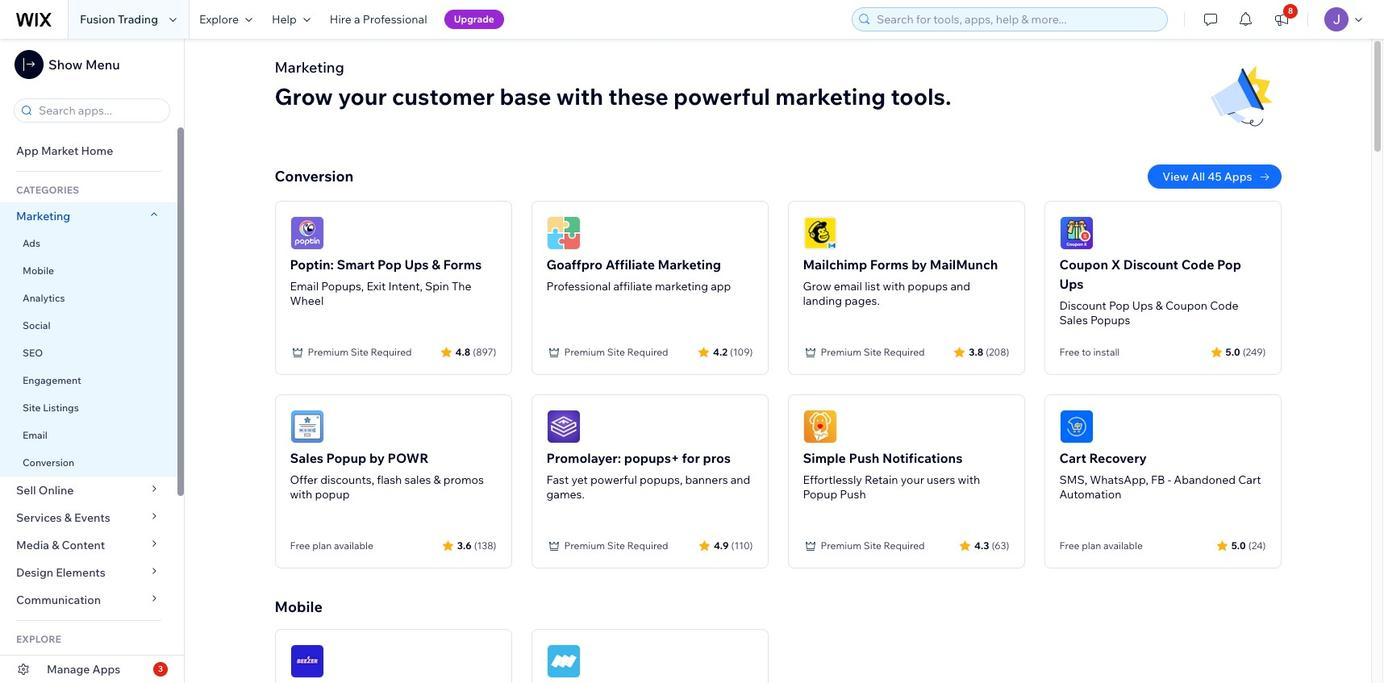 Task type: locate. For each thing, give the bounding box(es) containing it.
0 horizontal spatial marketing
[[655, 279, 709, 294]]

site left listings
[[23, 402, 41, 414]]

5.0 (249)
[[1226, 346, 1267, 358]]

hire
[[330, 12, 352, 27]]

4.9 (110)
[[714, 539, 753, 552]]

& right sales
[[434, 473, 441, 487]]

0 horizontal spatial pop
[[378, 257, 402, 273]]

mailchimp
[[803, 257, 868, 273]]

sales up to
[[1060, 313, 1088, 328]]

0 vertical spatial ups
[[405, 257, 429, 273]]

0 vertical spatial popup
[[327, 450, 367, 466]]

available down automation
[[1104, 540, 1143, 552]]

premium site required down exit
[[308, 346, 412, 358]]

engagement link
[[0, 367, 178, 395]]

0 vertical spatial your
[[338, 82, 387, 111]]

marketing link
[[0, 203, 178, 230]]

hire a professional
[[330, 12, 427, 27]]

premium site required for &
[[308, 346, 412, 358]]

abandoned
[[1174, 473, 1236, 487]]

0 vertical spatial professional
[[363, 12, 427, 27]]

grow down help button
[[275, 82, 333, 111]]

required down affiliate in the top of the page
[[628, 346, 669, 358]]

1 plan from the left
[[312, 540, 332, 552]]

cart
[[1060, 450, 1087, 466], [1239, 473, 1262, 487]]

email
[[290, 279, 319, 294], [23, 429, 48, 441]]

forms up the
[[443, 257, 482, 273]]

1 vertical spatial push
[[840, 487, 866, 502]]

(109)
[[730, 346, 753, 358]]

required down popups
[[884, 346, 925, 358]]

0 horizontal spatial discount
[[1060, 299, 1107, 313]]

marketing up app
[[658, 257, 721, 273]]

1 vertical spatial 5.0
[[1232, 539, 1247, 552]]

marketing down categories
[[16, 209, 70, 224]]

1 horizontal spatial marketing
[[275, 58, 344, 77]]

0 horizontal spatial your
[[338, 82, 387, 111]]

and for pros
[[731, 473, 751, 487]]

services
[[16, 511, 62, 525]]

with inside "simple push notifications effortlessly retain your users with popup push"
[[958, 473, 981, 487]]

conversion
[[275, 167, 354, 186], [23, 457, 74, 469]]

with right list
[[883, 279, 906, 294]]

mobile inside sidebar element
[[23, 265, 54, 277]]

cart right the abandoned
[[1239, 473, 1262, 487]]

0 horizontal spatial sales
[[290, 450, 324, 466]]

1 horizontal spatial forms
[[871, 257, 909, 273]]

2 vertical spatial ups
[[1133, 299, 1154, 313]]

sales up offer
[[290, 450, 324, 466]]

site down exit
[[351, 346, 369, 358]]

wheel
[[290, 294, 324, 308]]

0 vertical spatial powerful
[[674, 82, 771, 111]]

premium site required for fast
[[564, 540, 669, 552]]

1 horizontal spatial popup
[[803, 487, 838, 502]]

required for marketing
[[628, 346, 669, 358]]

with right base
[[557, 82, 604, 111]]

0 vertical spatial grow
[[275, 82, 333, 111]]

premium site required down games. at the left bottom
[[564, 540, 669, 552]]

& up spin
[[432, 257, 441, 273]]

conversion up sell online
[[23, 457, 74, 469]]

1 vertical spatial grow
[[803, 279, 832, 294]]

sidebar element
[[0, 39, 185, 684]]

and inside promolayer: popups+ for pros fast yet powerful popups, banners and games.
[[731, 473, 751, 487]]

0 horizontal spatial apps
[[92, 663, 121, 677]]

1 horizontal spatial professional
[[547, 279, 611, 294]]

all
[[1192, 169, 1206, 184]]

cart up sms,
[[1060, 450, 1087, 466]]

0 vertical spatial marketing
[[275, 58, 344, 77]]

premium site required down affiliate in the top of the page
[[564, 346, 669, 358]]

premium for retain
[[821, 540, 862, 552]]

sell online link
[[0, 477, 178, 504]]

spin
[[425, 279, 449, 294]]

show menu
[[48, 56, 120, 73]]

seo
[[23, 347, 43, 359]]

1 available from the left
[[334, 540, 373, 552]]

popup down "simple"
[[803, 487, 838, 502]]

0 horizontal spatial and
[[731, 473, 751, 487]]

free plan available for by
[[290, 540, 373, 552]]

professional inside goaffpro affiliate marketing professional affiliate marketing app
[[547, 279, 611, 294]]

popups,
[[321, 279, 364, 294]]

site down promolayer: popups+ for pros fast yet powerful popups, banners and games.
[[607, 540, 625, 552]]

& inside poptin: smart pop ups & forms email popups, exit intent, spin the wheel
[[432, 257, 441, 273]]

sell
[[16, 483, 36, 498]]

apps
[[1225, 169, 1253, 184], [92, 663, 121, 677]]

0 horizontal spatial ups
[[405, 257, 429, 273]]

2 forms from the left
[[871, 257, 909, 273]]

premium down wheel
[[308, 346, 349, 358]]

0 horizontal spatial mobile
[[23, 265, 54, 277]]

1 vertical spatial marketing
[[655, 279, 709, 294]]

0 horizontal spatial available
[[334, 540, 373, 552]]

marketing inside sidebar element
[[16, 209, 70, 224]]

required down "popups,"
[[628, 540, 669, 552]]

popup up discounts,
[[327, 450, 367, 466]]

1 vertical spatial cart
[[1239, 473, 1262, 487]]

promolayer:
[[547, 450, 621, 466]]

email link
[[0, 422, 178, 449]]

1 horizontal spatial marketing
[[776, 82, 886, 111]]

1 vertical spatial sales
[[290, 450, 324, 466]]

1 horizontal spatial by
[[912, 257, 927, 273]]

0 vertical spatial conversion
[[275, 167, 354, 186]]

0 horizontal spatial forms
[[443, 257, 482, 273]]

site down pages.
[[864, 346, 882, 358]]

and for mailmunch
[[951, 279, 971, 294]]

promolayer: popups+ for pros fast yet powerful popups, banners and games.
[[547, 450, 751, 502]]

0 horizontal spatial email
[[23, 429, 48, 441]]

5.0 for fb
[[1232, 539, 1247, 552]]

popups
[[908, 279, 948, 294]]

your inside marketing grow your customer base with these powerful marketing tools.
[[338, 82, 387, 111]]

free plan available down popup
[[290, 540, 373, 552]]

social link
[[0, 312, 178, 340]]

(24)
[[1249, 539, 1267, 552]]

popups+
[[624, 450, 679, 466]]

and inside mailchimp forms by mailmunch grow email list with popups and landing pages.
[[951, 279, 971, 294]]

0 vertical spatial apps
[[1225, 169, 1253, 184]]

1 horizontal spatial plan
[[1082, 540, 1102, 552]]

grow inside mailchimp forms by mailmunch grow email list with popups and landing pages.
[[803, 279, 832, 294]]

1 horizontal spatial apps
[[1225, 169, 1253, 184]]

premium for &
[[308, 346, 349, 358]]

4.2 (109)
[[713, 346, 753, 358]]

landing
[[803, 294, 843, 308]]

marketing
[[275, 58, 344, 77], [16, 209, 70, 224], [658, 257, 721, 273]]

discount up to
[[1060, 299, 1107, 313]]

ads link
[[0, 230, 178, 257]]

available
[[334, 540, 373, 552], [1104, 540, 1143, 552]]

plan down popup
[[312, 540, 332, 552]]

0 horizontal spatial coupon
[[1060, 257, 1109, 273]]

2 horizontal spatial marketing
[[658, 257, 721, 273]]

0 horizontal spatial by
[[370, 450, 385, 466]]

conversion up poptin: smart pop ups & forms logo
[[275, 167, 354, 186]]

0 vertical spatial mobile
[[23, 265, 54, 277]]

premium down effortlessly on the right bottom
[[821, 540, 862, 552]]

powerful inside promolayer: popups+ for pros fast yet powerful popups, banners and games.
[[591, 473, 637, 487]]

1 horizontal spatial ups
[[1060, 276, 1084, 292]]

(208)
[[986, 346, 1010, 358]]

1 horizontal spatial your
[[901, 473, 925, 487]]

manage
[[47, 663, 90, 677]]

1 free plan available from the left
[[290, 540, 373, 552]]

& right popups
[[1156, 299, 1164, 313]]

affiliate
[[614, 279, 653, 294]]

your down a
[[338, 82, 387, 111]]

2 vertical spatial marketing
[[658, 257, 721, 273]]

1 vertical spatial and
[[731, 473, 751, 487]]

sales
[[1060, 313, 1088, 328], [290, 450, 324, 466]]

affiliate
[[606, 257, 655, 273]]

marketing down help button
[[275, 58, 344, 77]]

1 horizontal spatial pop
[[1110, 299, 1130, 313]]

ups up intent,
[[405, 257, 429, 273]]

with inside sales popup by powr offer discounts, flash sales & promos with popup
[[290, 487, 313, 502]]

with inside mailchimp forms by mailmunch grow email list with popups and landing pages.
[[883, 279, 906, 294]]

free plan available down automation
[[1060, 540, 1143, 552]]

free down automation
[[1060, 540, 1080, 552]]

mobile up analytics
[[23, 265, 54, 277]]

apps inside "link"
[[1225, 169, 1253, 184]]

1 vertical spatial professional
[[547, 279, 611, 294]]

marketing
[[776, 82, 886, 111], [655, 279, 709, 294]]

install
[[1094, 346, 1120, 358]]

0 horizontal spatial marketing
[[16, 209, 70, 224]]

5.0 left (249)
[[1226, 346, 1241, 358]]

0 vertical spatial sales
[[1060, 313, 1088, 328]]

my mobile app logo image
[[547, 645, 581, 679]]

0 horizontal spatial plan
[[312, 540, 332, 552]]

push down "simple"
[[840, 487, 866, 502]]

premium site required for affiliate
[[564, 346, 669, 358]]

site inside sidebar element
[[23, 402, 41, 414]]

marketing inside goaffpro affiliate marketing professional affiliate marketing app
[[655, 279, 709, 294]]

1 horizontal spatial grow
[[803, 279, 832, 294]]

1 horizontal spatial discount
[[1124, 257, 1179, 273]]

ups inside poptin: smart pop ups & forms email popups, exit intent, spin the wheel
[[405, 257, 429, 273]]

conversion link
[[0, 449, 178, 477]]

site
[[351, 346, 369, 358], [607, 346, 625, 358], [864, 346, 882, 358], [23, 402, 41, 414], [607, 540, 625, 552], [864, 540, 882, 552]]

2 plan from the left
[[1082, 540, 1102, 552]]

1 vertical spatial your
[[901, 473, 925, 487]]

mobile up "instant mobile app  logo"
[[275, 598, 323, 617]]

home
[[81, 144, 113, 158]]

sales inside sales popup by powr offer discounts, flash sales & promos with popup
[[290, 450, 324, 466]]

apps right 45
[[1225, 169, 1253, 184]]

email inside poptin: smart pop ups & forms email popups, exit intent, spin the wheel
[[290, 279, 319, 294]]

0 vertical spatial discount
[[1124, 257, 1179, 273]]

your inside "simple push notifications effortlessly retain your users with popup push"
[[901, 473, 925, 487]]

1 horizontal spatial free plan available
[[1060, 540, 1143, 552]]

goaffpro affiliate marketing logo image
[[547, 216, 581, 250]]

1 vertical spatial popup
[[803, 487, 838, 502]]

1 horizontal spatial and
[[951, 279, 971, 294]]

email down the site listings on the bottom left
[[23, 429, 48, 441]]

coupon right popups
[[1166, 299, 1208, 313]]

0 horizontal spatial popup
[[327, 450, 367, 466]]

by
[[912, 257, 927, 273], [370, 450, 385, 466]]

discount right x
[[1124, 257, 1179, 273]]

0 vertical spatial by
[[912, 257, 927, 273]]

0 horizontal spatial free plan available
[[290, 540, 373, 552]]

0 vertical spatial coupon
[[1060, 257, 1109, 273]]

mailchimp forms by mailmunch grow email list with popups and landing pages.
[[803, 257, 998, 308]]

1 vertical spatial conversion
[[23, 457, 74, 469]]

email down poptin:
[[290, 279, 319, 294]]

plan down automation
[[1082, 540, 1102, 552]]

required for your
[[884, 540, 925, 552]]

0 horizontal spatial powerful
[[591, 473, 637, 487]]

2 horizontal spatial ups
[[1133, 299, 1154, 313]]

0 vertical spatial email
[[290, 279, 319, 294]]

2 free plan available from the left
[[1060, 540, 1143, 552]]

instant mobile app  logo image
[[290, 645, 324, 679]]

0 vertical spatial and
[[951, 279, 971, 294]]

services & events
[[16, 511, 110, 525]]

0 horizontal spatial grow
[[275, 82, 333, 111]]

3.8
[[969, 346, 984, 358]]

plan for by
[[312, 540, 332, 552]]

banners
[[686, 473, 728, 487]]

promolayer: popups+ for pros logo image
[[547, 410, 581, 444]]

1 forms from the left
[[443, 257, 482, 273]]

1 horizontal spatial coupon
[[1166, 299, 1208, 313]]

push
[[849, 450, 880, 466], [840, 487, 866, 502]]

required down intent,
[[371, 346, 412, 358]]

-
[[1168, 473, 1172, 487]]

required down retain
[[884, 540, 925, 552]]

and down mailmunch
[[951, 279, 971, 294]]

0 horizontal spatial conversion
[[23, 457, 74, 469]]

1 horizontal spatial available
[[1104, 540, 1143, 552]]

Search for tools, apps, help & more... field
[[872, 8, 1163, 31]]

premium site required
[[308, 346, 412, 358], [564, 346, 669, 358], [821, 346, 925, 358], [564, 540, 669, 552], [821, 540, 925, 552]]

sales popup by powr offer discounts, flash sales & promos with popup
[[290, 450, 484, 502]]

fusion
[[80, 12, 115, 27]]

pros
[[703, 450, 731, 466]]

forms up list
[[871, 257, 909, 273]]

by inside mailchimp forms by mailmunch grow email list with popups and landing pages.
[[912, 257, 927, 273]]

1 horizontal spatial mobile
[[275, 598, 323, 617]]

available for sms,
[[1104, 540, 1143, 552]]

by inside sales popup by powr offer discounts, flash sales & promos with popup
[[370, 450, 385, 466]]

your down notifications in the bottom right of the page
[[901, 473, 925, 487]]

4.3 (63)
[[975, 539, 1010, 552]]

and down pros in the bottom right of the page
[[731, 473, 751, 487]]

1 horizontal spatial powerful
[[674, 82, 771, 111]]

1 vertical spatial powerful
[[591, 473, 637, 487]]

premium for affiliate
[[564, 346, 605, 358]]

ups right popups
[[1133, 299, 1154, 313]]

with right users
[[958, 473, 981, 487]]

1 vertical spatial by
[[370, 450, 385, 466]]

professional down goaffpro
[[547, 279, 611, 294]]

1 vertical spatial email
[[23, 429, 48, 441]]

0 horizontal spatial professional
[[363, 12, 427, 27]]

premium for grow
[[821, 346, 862, 358]]

0 vertical spatial 5.0
[[1226, 346, 1241, 358]]

by up popups
[[912, 257, 927, 273]]

sales
[[405, 473, 431, 487]]

engagement
[[23, 374, 81, 387]]

1 vertical spatial marketing
[[16, 209, 70, 224]]

apps right manage
[[92, 663, 121, 677]]

premium site required down retain
[[821, 540, 925, 552]]

effortlessly
[[803, 473, 863, 487]]

with left popup
[[290, 487, 313, 502]]

available down popup
[[334, 540, 373, 552]]

2 available from the left
[[1104, 540, 1143, 552]]

premium site required for retain
[[821, 540, 925, 552]]

marketing inside goaffpro affiliate marketing professional affiliate marketing app
[[658, 257, 721, 273]]

help button
[[262, 0, 320, 39]]

5.0 left (24)
[[1232, 539, 1247, 552]]

1 horizontal spatial email
[[290, 279, 319, 294]]

premium site required down pages.
[[821, 346, 925, 358]]

free down offer
[[290, 540, 310, 552]]

popups
[[1091, 313, 1131, 328]]

site for simple
[[864, 540, 882, 552]]

marketing grow your customer base with these powerful marketing tools.
[[275, 58, 952, 111]]

premium up the promolayer: popups+ for pros logo
[[564, 346, 605, 358]]

0 vertical spatial marketing
[[776, 82, 886, 111]]

discount
[[1124, 257, 1179, 273], [1060, 299, 1107, 313]]

by up flash
[[370, 450, 385, 466]]

marketing for marketing
[[16, 209, 70, 224]]

coupon x discount code pop ups discount pop ups & coupon code sales popups
[[1060, 257, 1242, 328]]

sell online
[[16, 483, 74, 498]]

coupon left x
[[1060, 257, 1109, 273]]

pages.
[[845, 294, 880, 308]]

site down retain
[[864, 540, 882, 552]]

upgrade button
[[444, 10, 504, 29]]

free for sales popup by powr
[[290, 540, 310, 552]]

(249)
[[1243, 346, 1267, 358]]

4.2
[[713, 346, 728, 358]]

plan
[[312, 540, 332, 552], [1082, 540, 1102, 552]]

1 horizontal spatial sales
[[1060, 313, 1088, 328]]

marketing inside marketing grow your customer base with these powerful marketing tools.
[[275, 58, 344, 77]]

free for cart recovery
[[1060, 540, 1080, 552]]

premium down landing
[[821, 346, 862, 358]]

professional right a
[[363, 12, 427, 27]]

poptin: smart pop ups & forms email popups, exit intent, spin the wheel
[[290, 257, 482, 308]]

push up retain
[[849, 450, 880, 466]]

site down affiliate in the top of the page
[[607, 346, 625, 358]]

1 vertical spatial coupon
[[1166, 299, 1208, 313]]

premium site required for grow
[[821, 346, 925, 358]]

ups down the coupon x discount code pop ups logo
[[1060, 276, 1084, 292]]

premium down games. at the left bottom
[[564, 540, 605, 552]]

1 vertical spatial apps
[[92, 663, 121, 677]]

0 horizontal spatial cart
[[1060, 450, 1087, 466]]

simple push notifications logo image
[[803, 410, 837, 444]]

forms inside mailchimp forms by mailmunch grow email list with popups and landing pages.
[[871, 257, 909, 273]]

site for goaffpro
[[607, 346, 625, 358]]

Search apps... field
[[34, 99, 165, 122]]

free left to
[[1060, 346, 1080, 358]]

grow down the mailchimp
[[803, 279, 832, 294]]



Task type: vqa. For each thing, say whether or not it's contained in the screenshot.


Task type: describe. For each thing, give the bounding box(es) containing it.
email inside sidebar element
[[23, 429, 48, 441]]

& left events
[[64, 511, 72, 525]]

these
[[609, 82, 669, 111]]

coupon x discount code pop ups logo image
[[1060, 216, 1094, 250]]

app market home
[[16, 144, 113, 158]]

communication
[[16, 593, 103, 608]]

0 vertical spatial push
[[849, 450, 880, 466]]

popups,
[[640, 473, 683, 487]]

smart
[[337, 257, 375, 273]]

promos
[[444, 473, 484, 487]]

premium for fast
[[564, 540, 605, 552]]

mobile link
[[0, 257, 178, 285]]

market
[[41, 144, 79, 158]]

4.3
[[975, 539, 990, 552]]

mailchimp forms by mailmunch logo image
[[803, 216, 837, 250]]

conversion inside sidebar element
[[23, 457, 74, 469]]

available for by
[[334, 540, 373, 552]]

notifications
[[883, 450, 963, 466]]

(897)
[[473, 346, 497, 358]]

whatsapp,
[[1090, 473, 1149, 487]]

show
[[48, 56, 83, 73]]

explore
[[199, 12, 239, 27]]

app market home link
[[0, 137, 178, 165]]

view all 45 apps link
[[1148, 165, 1282, 189]]

(138)
[[474, 539, 497, 552]]

ads
[[23, 237, 40, 249]]

events
[[74, 511, 110, 525]]

& inside sales popup by powr offer discounts, flash sales & promos with popup
[[434, 473, 441, 487]]

games.
[[547, 487, 585, 502]]

5.0 (24)
[[1232, 539, 1267, 552]]

design elements link
[[0, 559, 178, 587]]

show menu button
[[15, 50, 120, 79]]

to
[[1082, 346, 1092, 358]]

base
[[500, 82, 552, 111]]

pop inside poptin: smart pop ups & forms email popups, exit intent, spin the wheel
[[378, 257, 402, 273]]

cart recovery sms, whatsapp, fb - abandoned cart automation
[[1060, 450, 1262, 502]]

apps inside sidebar element
[[92, 663, 121, 677]]

(110)
[[732, 539, 753, 552]]

& right media
[[52, 538, 59, 553]]

popup inside sales popup by powr offer discounts, flash sales & promos with popup
[[327, 450, 367, 466]]

automation
[[1060, 487, 1122, 502]]

communication link
[[0, 587, 178, 614]]

2 horizontal spatial pop
[[1218, 257, 1242, 273]]

required for yet
[[628, 540, 669, 552]]

with inside marketing grow your customer base with these powerful marketing tools.
[[557, 82, 604, 111]]

social
[[23, 320, 51, 332]]

x
[[1112, 257, 1121, 273]]

fb
[[1152, 473, 1166, 487]]

site for promolayer:
[[607, 540, 625, 552]]

cart recovery logo image
[[1060, 410, 1094, 444]]

marketing for marketing grow your customer base with these powerful marketing tools.
[[275, 58, 344, 77]]

sales popup by powr logo image
[[290, 410, 324, 444]]

listings
[[43, 402, 79, 414]]

users
[[927, 473, 956, 487]]

app
[[711, 279, 731, 294]]

1 vertical spatial ups
[[1060, 276, 1084, 292]]

popup inside "simple push notifications effortlessly retain your users with popup push"
[[803, 487, 838, 502]]

0 vertical spatial cart
[[1060, 450, 1087, 466]]

site for poptin:
[[351, 346, 369, 358]]

free for coupon x discount code pop ups
[[1060, 346, 1080, 358]]

1 horizontal spatial cart
[[1239, 473, 1262, 487]]

plan for sms,
[[1082, 540, 1102, 552]]

offer
[[290, 473, 318, 487]]

4.8 (897)
[[456, 346, 497, 358]]

1 horizontal spatial conversion
[[275, 167, 354, 186]]

flash
[[377, 473, 402, 487]]

analytics link
[[0, 285, 178, 312]]

by for forms
[[912, 257, 927, 273]]

site listings
[[23, 402, 79, 414]]

grow inside marketing grow your customer base with these powerful marketing tools.
[[275, 82, 333, 111]]

manage apps
[[47, 663, 121, 677]]

(63)
[[992, 539, 1010, 552]]

trading
[[118, 12, 158, 27]]

required for email
[[884, 346, 925, 358]]

1 vertical spatial discount
[[1060, 299, 1107, 313]]

3.6 (138)
[[457, 539, 497, 552]]

poptin: smart pop ups & forms logo image
[[290, 216, 324, 250]]

app
[[16, 144, 39, 158]]

powr
[[388, 450, 429, 466]]

fast
[[547, 473, 569, 487]]

sales inside coupon x discount code pop ups discount pop ups & coupon code sales popups
[[1060, 313, 1088, 328]]

email
[[834, 279, 863, 294]]

services & events link
[[0, 504, 178, 532]]

media
[[16, 538, 49, 553]]

popup
[[315, 487, 350, 502]]

fusion trading
[[80, 12, 158, 27]]

by for popup
[[370, 450, 385, 466]]

3
[[158, 664, 163, 675]]

list
[[865, 279, 881, 294]]

& inside coupon x discount code pop ups discount pop ups & coupon code sales popups
[[1156, 299, 1164, 313]]

simple
[[803, 450, 846, 466]]

1 vertical spatial mobile
[[275, 598, 323, 617]]

free plan available for sms,
[[1060, 540, 1143, 552]]

site for mailchimp
[[864, 346, 882, 358]]

for
[[682, 450, 700, 466]]

view all 45 apps
[[1163, 169, 1253, 184]]

5.0 for pop
[[1226, 346, 1241, 358]]

menu
[[85, 56, 120, 73]]

design
[[16, 566, 53, 580]]

hire a professional link
[[320, 0, 437, 39]]

forms inside poptin: smart pop ups & forms email popups, exit intent, spin the wheel
[[443, 257, 482, 273]]

poptin:
[[290, 257, 334, 273]]

content
[[62, 538, 105, 553]]

retain
[[865, 473, 899, 487]]

seo link
[[0, 340, 178, 367]]

1 vertical spatial code
[[1211, 299, 1239, 313]]

3.8 (208)
[[969, 346, 1010, 358]]

8 button
[[1265, 0, 1300, 39]]

media & content link
[[0, 532, 178, 559]]

elements
[[56, 566, 106, 580]]

0 vertical spatial code
[[1182, 257, 1215, 273]]

explore
[[16, 633, 61, 646]]

marketing inside marketing grow your customer base with these powerful marketing tools.
[[776, 82, 886, 111]]

powerful inside marketing grow your customer base with these powerful marketing tools.
[[674, 82, 771, 111]]

help
[[272, 12, 297, 27]]

simple push notifications effortlessly retain your users with popup push
[[803, 450, 981, 502]]

required for forms
[[371, 346, 412, 358]]

site listings link
[[0, 395, 178, 422]]

tools.
[[891, 82, 952, 111]]



